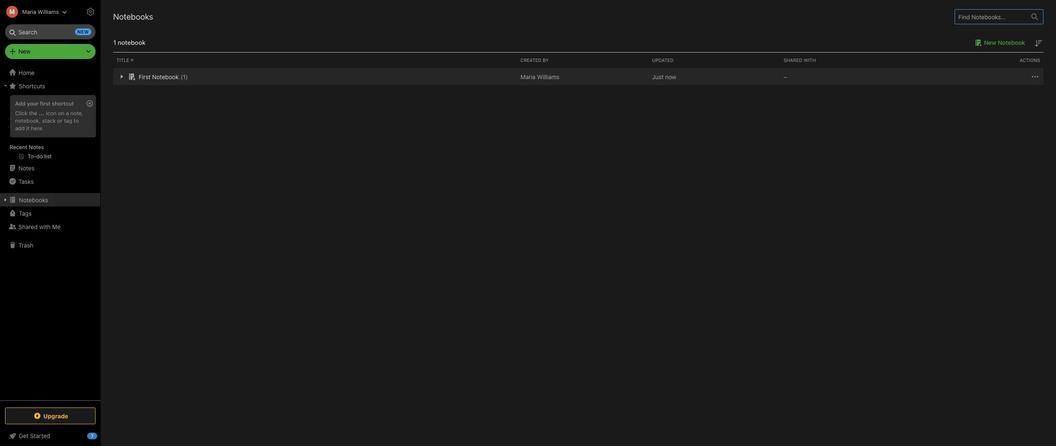 Task type: locate. For each thing, give the bounding box(es) containing it.
recent notes
[[10, 144, 44, 150]]

maria williams down created by
[[520, 73, 559, 80]]

williams inside account field
[[38, 8, 59, 15]]

tag
[[64, 117, 72, 124]]

actions button
[[912, 53, 1043, 68]]

williams
[[38, 8, 59, 15], [537, 73, 559, 80]]

row group
[[113, 68, 1043, 85]]

upgrade button
[[5, 408, 96, 425]]

new up home
[[18, 48, 30, 55]]

with
[[39, 223, 51, 230]]

the
[[29, 110, 37, 116]]

1 vertical spatial new
[[18, 48, 30, 55]]

1 vertical spatial 1
[[183, 73, 186, 80]]

notebook up actions
[[998, 39, 1025, 46]]

row group containing first notebook
[[113, 68, 1043, 85]]

group containing add your first shortcut
[[0, 93, 100, 165]]

new for new notebook
[[984, 39, 996, 46]]

1 vertical spatial notebook
[[152, 73, 179, 80]]

Search text field
[[11, 24, 90, 39]]

tree
[[0, 66, 101, 400]]

notebooks
[[113, 12, 153, 21], [19, 196, 48, 203]]

More actions field
[[1030, 72, 1040, 82]]

0 vertical spatial notes
[[29, 144, 44, 150]]

now
[[665, 73, 676, 80]]

1 vertical spatial williams
[[537, 73, 559, 80]]

actions
[[1020, 57, 1040, 63]]

started
[[30, 432, 50, 440]]

trash
[[18, 242, 33, 249]]

1 right "first"
[[183, 73, 186, 80]]

williams up search text box
[[38, 8, 59, 15]]

just now
[[652, 73, 676, 80]]

notes
[[29, 144, 44, 150], [18, 164, 34, 172]]

0 vertical spatial notebook
[[998, 39, 1025, 46]]

0 horizontal spatial notebook
[[152, 73, 179, 80]]

1 horizontal spatial new
[[984, 39, 996, 46]]

shared with button
[[780, 53, 912, 68]]

notebooks up tags
[[19, 196, 48, 203]]

new
[[77, 29, 89, 34]]

first
[[139, 73, 151, 80]]

new inside popup button
[[18, 48, 30, 55]]

notebook
[[118, 39, 146, 46]]

maria
[[22, 8, 36, 15], [520, 73, 535, 80]]

with
[[804, 57, 816, 63]]

shared
[[18, 223, 38, 230]]

maria up search text box
[[22, 8, 36, 15]]

it
[[26, 125, 29, 132]]

maria down created
[[520, 73, 535, 80]]

recent
[[10, 144, 27, 150]]

your
[[27, 100, 38, 107]]

icon on a note, notebook, stack or tag to add it here.
[[15, 110, 83, 132]]

notes right recent
[[29, 144, 44, 150]]

1 horizontal spatial maria williams
[[520, 73, 559, 80]]

williams down by
[[537, 73, 559, 80]]

notebook inside new notebook button
[[998, 39, 1025, 46]]

1 inside first notebook row
[[183, 73, 186, 80]]

click the ...
[[15, 110, 44, 116]]

1 vertical spatial maria
[[520, 73, 535, 80]]

1 vertical spatial notebooks
[[19, 196, 48, 203]]

maria williams up search text box
[[22, 8, 59, 15]]

stack
[[42, 117, 56, 124]]

by
[[543, 57, 549, 63]]

add
[[15, 125, 25, 132]]

notebook inside first notebook row
[[152, 73, 179, 80]]

home link
[[0, 66, 101, 79]]

notebook
[[998, 39, 1025, 46], [152, 73, 179, 80]]

1 left the "notebook"
[[113, 39, 116, 46]]

1 horizontal spatial notebook
[[998, 39, 1025, 46]]

1
[[113, 39, 116, 46], [183, 73, 186, 80]]

maria inside first notebook row
[[520, 73, 535, 80]]

0 vertical spatial maria
[[22, 8, 36, 15]]

get started
[[19, 432, 50, 440]]

created by
[[520, 57, 549, 63]]

new for new
[[18, 48, 30, 55]]

1 horizontal spatial 1
[[183, 73, 186, 80]]

shared with
[[784, 57, 816, 63]]

trash link
[[0, 238, 100, 252]]

notebooks up the "notebook"
[[113, 12, 153, 21]]

1 notebook
[[113, 39, 146, 46]]

–
[[784, 73, 787, 80]]

tasks button
[[0, 175, 100, 188]]

created
[[520, 57, 541, 63]]

1 horizontal spatial notebooks
[[113, 12, 153, 21]]

0 vertical spatial 1
[[113, 39, 116, 46]]

new
[[984, 39, 996, 46], [18, 48, 30, 55]]

first
[[40, 100, 50, 107]]

0 horizontal spatial new
[[18, 48, 30, 55]]

0 vertical spatial new
[[984, 39, 996, 46]]

here.
[[31, 125, 44, 132]]

0 horizontal spatial williams
[[38, 8, 59, 15]]

shared with me
[[18, 223, 60, 230]]

group
[[0, 93, 100, 165]]

maria inside account field
[[22, 8, 36, 15]]

1 vertical spatial maria williams
[[520, 73, 559, 80]]

1 horizontal spatial maria
[[520, 73, 535, 80]]

0 horizontal spatial notebooks
[[19, 196, 48, 203]]

maria williams
[[22, 8, 59, 15], [520, 73, 559, 80]]

on
[[58, 110, 64, 116]]

upgrade
[[43, 413, 68, 420]]

notebook left (
[[152, 73, 179, 80]]

0 horizontal spatial maria williams
[[22, 8, 59, 15]]

new inside button
[[984, 39, 996, 46]]

0 horizontal spatial maria
[[22, 8, 36, 15]]

notebook for first
[[152, 73, 179, 80]]

0 vertical spatial maria williams
[[22, 8, 59, 15]]

0 vertical spatial notebooks
[[113, 12, 153, 21]]

title
[[116, 57, 129, 63]]

notes up tasks
[[18, 164, 34, 172]]

1 horizontal spatial williams
[[537, 73, 559, 80]]

maria williams inside account field
[[22, 8, 59, 15]]

new up actions button
[[984, 39, 996, 46]]

0 vertical spatial williams
[[38, 8, 59, 15]]

just
[[652, 73, 664, 80]]



Task type: vqa. For each thing, say whether or not it's contained in the screenshot.
security
no



Task type: describe. For each thing, give the bounding box(es) containing it.
icon
[[46, 110, 57, 116]]

more actions image
[[1030, 72, 1040, 82]]

new search field
[[11, 24, 91, 39]]

tags
[[19, 210, 32, 217]]

updated
[[652, 57, 673, 63]]

notebook for new
[[998, 39, 1025, 46]]

shortcut
[[52, 100, 74, 107]]

shortcuts
[[19, 82, 45, 89]]

7
[[91, 433, 94, 439]]

row group inside 'notebooks' element
[[113, 68, 1043, 85]]

Sort field
[[1033, 38, 1043, 48]]

1 vertical spatial notes
[[18, 164, 34, 172]]

new notebook
[[984, 39, 1025, 46]]

title button
[[113, 53, 517, 68]]

expand notebooks image
[[2, 197, 9, 203]]

to
[[74, 117, 79, 124]]

notebooks link
[[0, 193, 100, 207]]

shortcuts button
[[0, 79, 100, 93]]

a
[[66, 110, 69, 116]]

...
[[39, 110, 44, 116]]

williams inside first notebook row
[[537, 73, 559, 80]]

tree containing home
[[0, 66, 101, 400]]

click to collapse image
[[97, 431, 104, 441]]

(
[[181, 73, 183, 80]]

get
[[19, 432, 29, 440]]

notebook,
[[15, 117, 41, 124]]

0 horizontal spatial 1
[[113, 39, 116, 46]]

notebooks element
[[101, 0, 1056, 446]]

Account field
[[0, 3, 67, 20]]

first notebook row
[[113, 68, 1043, 85]]

)
[[186, 73, 188, 80]]

notes link
[[0, 161, 100, 175]]

me
[[52, 223, 60, 230]]

updated button
[[649, 53, 780, 68]]

Find Notebooks… text field
[[955, 10, 1026, 24]]

new button
[[5, 44, 96, 59]]

home
[[18, 69, 34, 76]]

settings image
[[85, 7, 96, 17]]

note,
[[70, 110, 83, 116]]

tasks
[[18, 178, 34, 185]]

maria williams inside first notebook row
[[520, 73, 559, 80]]

click
[[15, 110, 28, 116]]

new notebook button
[[972, 38, 1025, 48]]

shared with me link
[[0, 220, 100, 233]]

Help and Learning task checklist field
[[0, 430, 101, 443]]

tags button
[[0, 207, 100, 220]]

shared
[[784, 57, 802, 63]]

first notebook ( 1 )
[[139, 73, 188, 80]]

created by button
[[517, 53, 649, 68]]

add
[[15, 100, 25, 107]]

arrow image
[[116, 72, 127, 82]]

add your first shortcut
[[15, 100, 74, 107]]

sort options image
[[1033, 38, 1043, 48]]

or
[[57, 117, 62, 124]]



